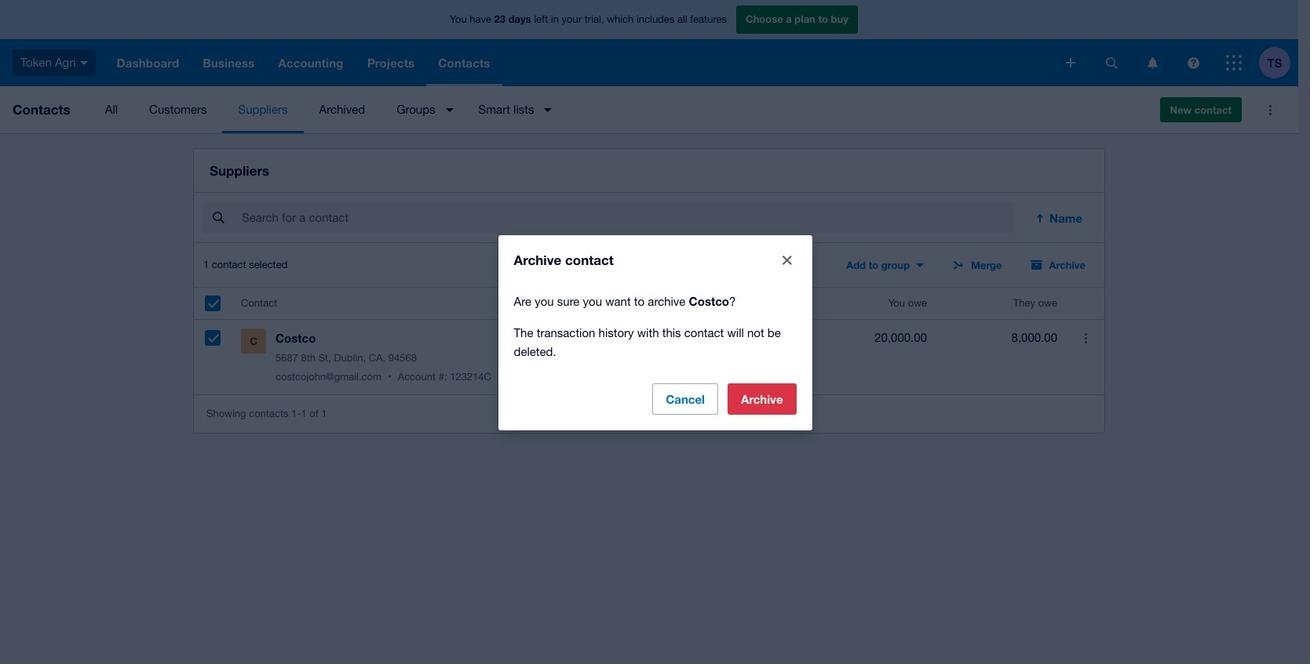 Task type: vqa. For each thing, say whether or not it's contained in the screenshot.
deleted.
yes



Task type: describe. For each thing, give the bounding box(es) containing it.
this
[[662, 327, 681, 340]]

contact inside the transaction history with this contact will not be deleted.
[[684, 327, 724, 340]]

lists
[[513, 103, 534, 116]]

123214c
[[450, 371, 491, 383]]

owe for you owe
[[908, 298, 927, 309]]

you for you owe
[[888, 298, 905, 309]]

deleted.
[[514, 345, 556, 359]]

0 horizontal spatial 1
[[203, 259, 209, 271]]

smart lists button
[[463, 86, 562, 133]]

choose
[[746, 13, 783, 25]]

be
[[768, 327, 781, 340]]

are you sure you want to archive costco ?
[[514, 294, 736, 308]]

add
[[846, 259, 866, 272]]

5687
[[276, 353, 298, 364]]

8,000.00
[[1011, 331, 1057, 345]]

ts
[[1267, 55, 1282, 69]]

cancel button
[[652, 384, 718, 415]]

2 horizontal spatial 1
[[321, 408, 327, 420]]

suppliers inside suppliers button
[[238, 103, 288, 116]]

0 vertical spatial archive button
[[1021, 253, 1095, 278]]

1 horizontal spatial 1
[[301, 408, 307, 420]]

plan
[[795, 13, 815, 25]]

you have 23 days left in your trial, which includes all features
[[450, 13, 727, 25]]

0 horizontal spatial archive
[[514, 252, 561, 268]]

1 contact selected
[[203, 259, 288, 271]]

customers
[[149, 103, 207, 116]]

add to group button
[[837, 253, 933, 278]]

8,000.00 link
[[1011, 329, 1057, 348]]

includes
[[637, 14, 675, 25]]

svg image inside token agri popup button
[[80, 61, 88, 65]]

trial,
[[585, 14, 604, 25]]

are
[[514, 295, 531, 308]]

1 you from the left
[[535, 295, 554, 308]]

they
[[1013, 298, 1035, 309]]

archive contact
[[514, 252, 614, 268]]

1-
[[291, 408, 301, 420]]

archive
[[648, 295, 686, 308]]

smart
[[478, 103, 510, 116]]

svg image right svg icon
[[1147, 57, 1157, 69]]

merge
[[971, 259, 1002, 272]]

archived button
[[303, 86, 381, 133]]

days
[[508, 13, 531, 25]]

group
[[881, 259, 910, 272]]

in
[[551, 14, 559, 25]]

to inside ts banner
[[818, 13, 828, 25]]

2 horizontal spatial archive
[[1049, 259, 1086, 272]]

sure
[[557, 295, 580, 308]]

token agri
[[20, 56, 76, 69]]

your
[[562, 14, 582, 25]]

they owe
[[1013, 298, 1057, 309]]

20,000.00
[[875, 331, 927, 345]]

?
[[729, 295, 736, 308]]

transaction
[[537, 327, 595, 340]]

choose a plan to buy
[[746, 13, 849, 25]]

st,
[[318, 353, 331, 364]]

svg image left svg icon
[[1066, 58, 1075, 68]]

new contact button
[[1160, 97, 1242, 122]]

name
[[1050, 211, 1082, 225]]

with
[[637, 327, 659, 340]]

the transaction history with this contact will not be deleted.
[[514, 327, 781, 359]]

you owe
[[888, 298, 927, 309]]

Search for a contact field
[[240, 203, 1015, 233]]

close button
[[771, 245, 803, 276]]

groups button
[[381, 86, 463, 133]]

all
[[677, 14, 687, 25]]

new contact
[[1170, 104, 1232, 116]]

dublin,
[[334, 353, 366, 364]]



Task type: locate. For each thing, give the bounding box(es) containing it.
0 horizontal spatial you
[[450, 14, 467, 25]]

1 vertical spatial suppliers
[[210, 163, 269, 179]]

merge button
[[943, 253, 1011, 278]]

contact list table element
[[194, 288, 1104, 395]]

0 horizontal spatial owe
[[908, 298, 927, 309]]

customers button
[[134, 86, 222, 133]]

1 horizontal spatial you
[[888, 298, 905, 309]]

contacts
[[249, 408, 288, 420]]

menu
[[89, 86, 1147, 133]]

groups
[[396, 103, 435, 116]]

to left buy
[[818, 13, 828, 25]]

to right "want"
[[634, 295, 645, 308]]

suppliers button
[[222, 86, 303, 133]]

smart lists
[[478, 103, 534, 116]]

archive button
[[1021, 253, 1095, 278], [728, 384, 796, 415]]

owe up 20,000.00
[[908, 298, 927, 309]]

contact left selected on the left of page
[[212, 259, 246, 271]]

you inside you have 23 days left in your trial, which includes all features
[[450, 14, 467, 25]]

token agri button
[[0, 39, 105, 86]]

archive button up they owe
[[1021, 253, 1095, 278]]

2 vertical spatial to
[[634, 295, 645, 308]]

1 vertical spatial you
[[888, 298, 905, 309]]

1 horizontal spatial costco
[[689, 294, 729, 308]]

you inside contact list table element
[[888, 298, 905, 309]]

contact for archive contact
[[565, 252, 614, 268]]

0 vertical spatial suppliers
[[238, 103, 288, 116]]

costco 5687 8th st, dublin, ca, 94568 costcojohn@gmail.com • account #: 123214c
[[276, 331, 491, 383]]

2 horizontal spatial to
[[869, 259, 878, 272]]

1 right of
[[321, 408, 327, 420]]

token
[[20, 56, 52, 69]]

archive down name at the right top
[[1049, 259, 1086, 272]]

to inside popup button
[[869, 259, 878, 272]]

1 horizontal spatial archive
[[741, 392, 783, 407]]

contact
[[241, 298, 277, 309]]

to right add
[[869, 259, 878, 272]]

new
[[1170, 104, 1192, 116]]

left
[[534, 14, 548, 25]]

contact for 1 contact selected
[[212, 259, 246, 271]]

contacts
[[13, 101, 70, 118]]

buy
[[831, 13, 849, 25]]

0 vertical spatial to
[[818, 13, 828, 25]]

to
[[818, 13, 828, 25], [869, 259, 878, 272], [634, 295, 645, 308]]

you right sure
[[583, 295, 602, 308]]

owe
[[908, 298, 927, 309], [1038, 298, 1057, 309]]

archive
[[514, 252, 561, 268], [1049, 259, 1086, 272], [741, 392, 783, 407]]

1 horizontal spatial you
[[583, 295, 602, 308]]

want
[[605, 295, 631, 308]]

0 horizontal spatial to
[[634, 295, 645, 308]]

owe right they
[[1038, 298, 1057, 309]]

you
[[450, 14, 467, 25], [888, 298, 905, 309]]

1 vertical spatial costco
[[276, 331, 316, 346]]

2 you from the left
[[583, 295, 602, 308]]

•
[[388, 371, 391, 383]]

1 left of
[[301, 408, 307, 420]]

costco inside archive contact dialog
[[689, 294, 729, 308]]

will
[[727, 327, 744, 340]]

costco inside costco 5687 8th st, dublin, ca, 94568 costcojohn@gmail.com • account #: 123214c
[[276, 331, 316, 346]]

0 vertical spatial costco
[[689, 294, 729, 308]]

contact for new contact
[[1195, 104, 1232, 116]]

0 horizontal spatial archive button
[[728, 384, 796, 415]]

archive contact dialog
[[498, 235, 812, 431]]

agri
[[55, 56, 76, 69]]

ts banner
[[0, 0, 1298, 86]]

contact right new
[[1195, 104, 1232, 116]]

8th
[[301, 353, 316, 364]]

archive down not
[[741, 392, 783, 407]]

1 owe from the left
[[908, 298, 927, 309]]

you for you have 23 days left in your trial, which includes all features
[[450, 14, 467, 25]]

contact
[[1195, 104, 1232, 116], [565, 252, 614, 268], [212, 259, 246, 271], [684, 327, 724, 340]]

name button
[[1024, 203, 1095, 234]]

svg image right agri
[[80, 61, 88, 65]]

94568
[[388, 353, 417, 364]]

owe for they owe
[[1038, 298, 1057, 309]]

1 horizontal spatial archive button
[[1021, 253, 1095, 278]]

1 vertical spatial to
[[869, 259, 878, 272]]

costco up will
[[689, 294, 729, 308]]

you right are
[[535, 295, 554, 308]]

costco
[[689, 294, 729, 308], [276, 331, 316, 346]]

costcojohn@gmail.com
[[276, 371, 382, 383]]

archived
[[319, 103, 365, 116]]

to inside are you sure you want to archive costco ?
[[634, 295, 645, 308]]

1 horizontal spatial owe
[[1038, 298, 1057, 309]]

all button
[[89, 86, 134, 133]]

which
[[607, 14, 634, 25]]

you
[[535, 295, 554, 308], [583, 295, 602, 308]]

menu containing all
[[89, 86, 1147, 133]]

ts button
[[1259, 39, 1298, 86]]

0 horizontal spatial you
[[535, 295, 554, 308]]

svg image up new contact button
[[1187, 57, 1199, 69]]

have
[[470, 14, 491, 25]]

svg image
[[1226, 55, 1242, 71], [1147, 57, 1157, 69], [1187, 57, 1199, 69], [1066, 58, 1075, 68], [80, 61, 88, 65]]

account
[[398, 371, 436, 383]]

showing
[[206, 408, 246, 420]]

contact up sure
[[565, 252, 614, 268]]

0 vertical spatial you
[[450, 14, 467, 25]]

1 left selected on the left of page
[[203, 259, 209, 271]]

close image
[[782, 256, 792, 265]]

1 horizontal spatial to
[[818, 13, 828, 25]]

history
[[599, 327, 634, 340]]

contact inside button
[[1195, 104, 1232, 116]]

1
[[203, 259, 209, 271], [301, 408, 307, 420], [321, 408, 327, 420]]

20,000.00 link
[[875, 329, 927, 348]]

showing contacts 1-1 of 1
[[206, 408, 327, 420]]

contact left will
[[684, 327, 724, 340]]

a
[[786, 13, 792, 25]]

0 horizontal spatial costco
[[276, 331, 316, 346]]

ca,
[[369, 353, 386, 364]]

svg image left ts
[[1226, 55, 1242, 71]]

selected
[[249, 259, 288, 271]]

not
[[747, 327, 764, 340]]

archive up are
[[514, 252, 561, 268]]

the
[[514, 327, 533, 340]]

cancel
[[666, 392, 705, 407]]

1 vertical spatial archive button
[[728, 384, 796, 415]]

you left have
[[450, 14, 467, 25]]

2 owe from the left
[[1038, 298, 1057, 309]]

add to group
[[846, 259, 910, 272]]

of
[[309, 408, 318, 420]]

archive button down not
[[728, 384, 796, 415]]

svg image
[[1106, 57, 1117, 69]]

23
[[494, 13, 506, 25]]

#:
[[439, 371, 447, 383]]

all
[[105, 103, 118, 116]]

you up 20,000.00
[[888, 298, 905, 309]]

costco up '5687'
[[276, 331, 316, 346]]

features
[[690, 14, 727, 25]]

c
[[250, 335, 257, 348]]



